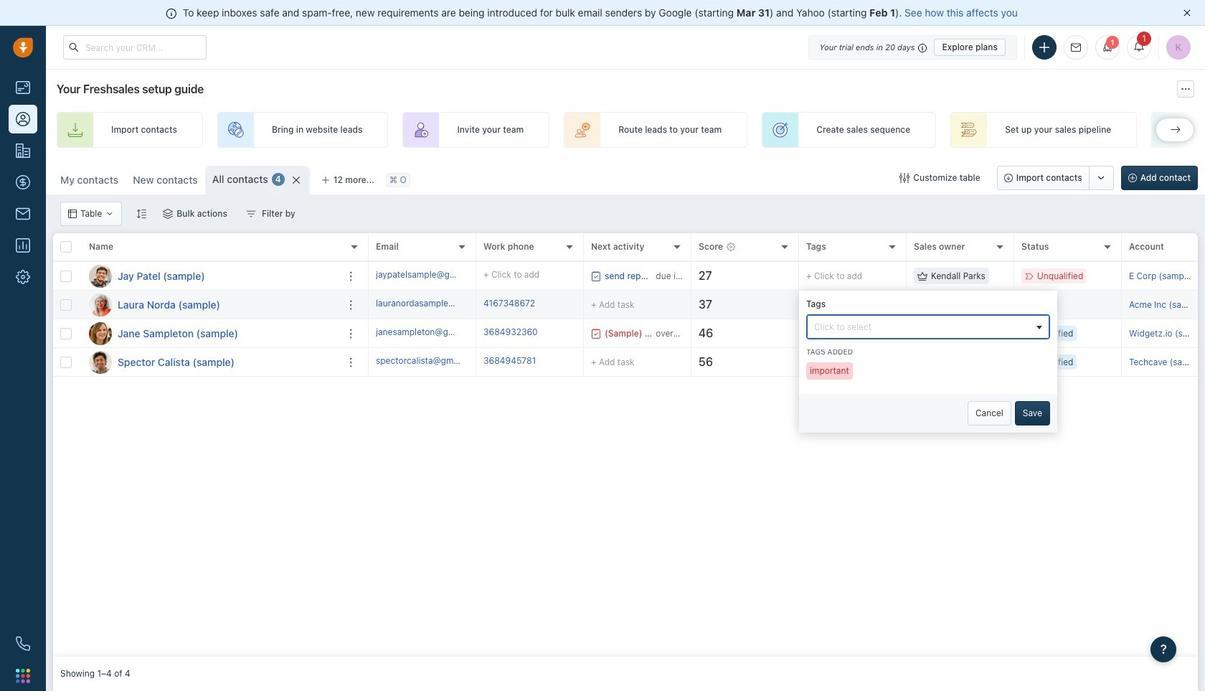 Task type: describe. For each thing, give the bounding box(es) containing it.
s image
[[89, 351, 112, 374]]

freshworks switcher image
[[16, 669, 30, 683]]

phone image
[[16, 636, 30, 651]]

j image
[[89, 322, 112, 345]]

2 row group from the left
[[369, 262, 1206, 377]]



Task type: vqa. For each thing, say whether or not it's contained in the screenshot.
SEARCH FIELDS Text Field
no



Task type: locate. For each thing, give the bounding box(es) containing it.
row
[[53, 233, 369, 262]]

j image
[[89, 264, 112, 287]]

1 row group from the left
[[53, 262, 369, 377]]

l image
[[89, 293, 112, 316]]

send email image
[[1071, 43, 1081, 52]]

press space to select this row. row
[[53, 262, 369, 291], [369, 262, 1206, 291], [53, 291, 369, 319], [369, 291, 1206, 319], [53, 319, 369, 348], [369, 319, 1206, 348], [53, 348, 369, 377], [369, 348, 1206, 377]]

phone element
[[9, 629, 37, 658]]

container_wx8msf4aqz5i3rn1 image
[[163, 209, 173, 219], [68, 210, 77, 218], [106, 210, 114, 218], [918, 328, 928, 338]]

cell
[[907, 348, 1015, 376]]

Search your CRM... text field
[[63, 35, 207, 60]]

close image
[[1184, 9, 1191, 17]]

column header
[[82, 233, 369, 262]]

Click to select search field
[[811, 320, 1032, 335]]

grid
[[53, 233, 1206, 657]]

style_myh0__igzzd8unmi image
[[137, 208, 147, 219]]

container_wx8msf4aqz5i3rn1 image
[[900, 173, 910, 183], [246, 209, 256, 219], [591, 271, 601, 281], [918, 271, 928, 281], [591, 328, 601, 338]]

group
[[997, 166, 1114, 190]]

row group
[[53, 262, 369, 377], [369, 262, 1206, 377]]



